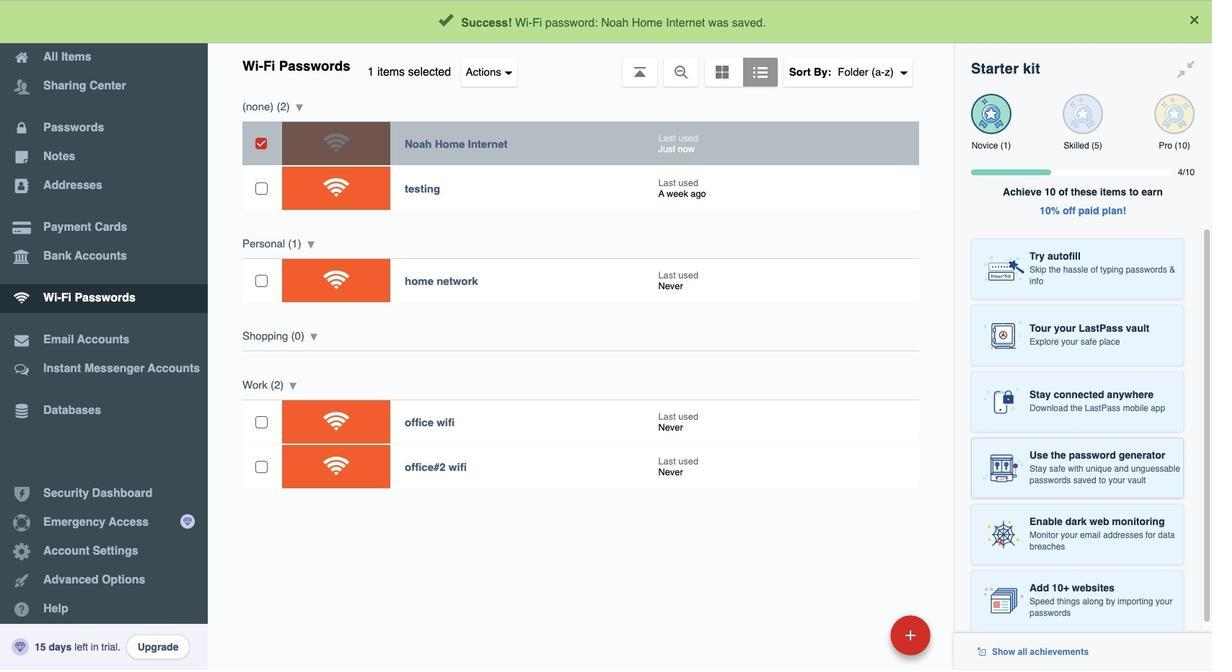 Task type: locate. For each thing, give the bounding box(es) containing it.
vault options navigation
[[208, 43, 954, 87]]

main navigation navigation
[[0, 0, 208, 670]]

alert
[[0, 0, 1212, 43]]



Task type: vqa. For each thing, say whether or not it's contained in the screenshot.
alert
yes



Task type: describe. For each thing, give the bounding box(es) containing it.
Search search field
[[348, 6, 924, 38]]

new item navigation
[[791, 611, 939, 670]]

new item element
[[791, 615, 936, 656]]

search my vault text field
[[348, 6, 924, 38]]



